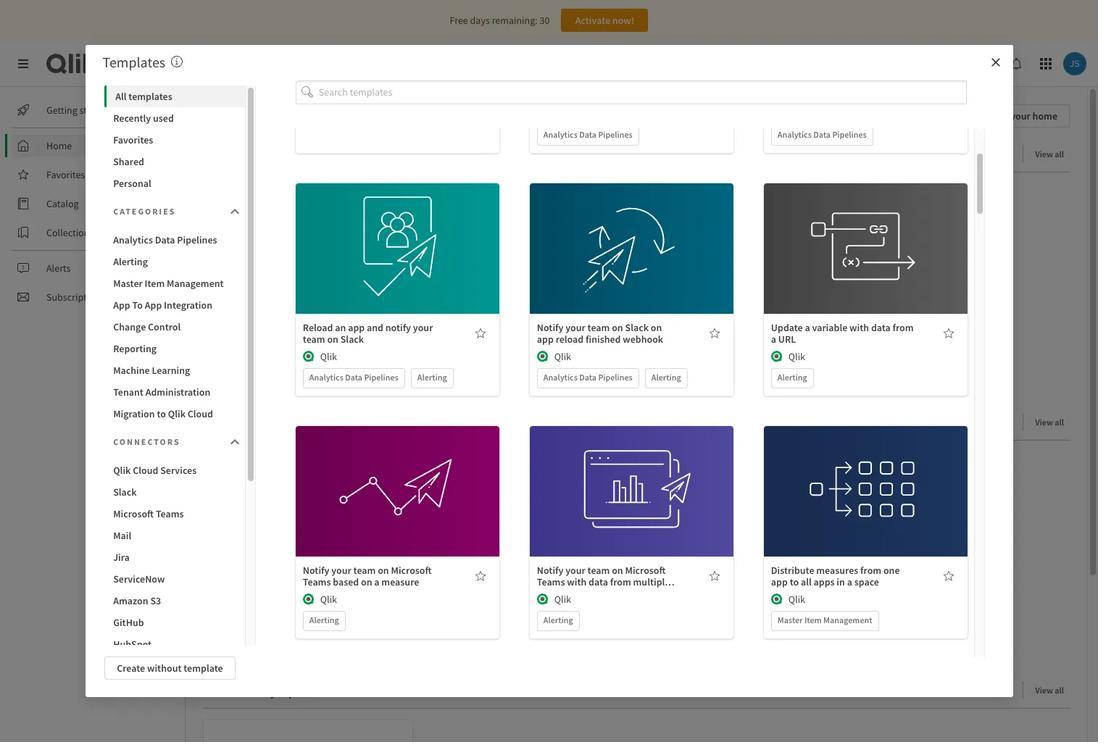 Task type: describe. For each thing, give the bounding box(es) containing it.
shared
[[113, 155, 144, 168]]

connectors button
[[104, 428, 245, 457]]

all inside distribute measures from one app to all apps in a space
[[801, 575, 812, 588]]

1 view all link from the top
[[1035, 144, 1070, 162]]

to for qlik
[[157, 407, 166, 420]]

analytics inside button
[[113, 233, 153, 246]]

notify your team on slack on app reload finished webhook
[[537, 321, 663, 345]]

from inside distribute measures from one app to all apps in a space
[[860, 564, 882, 577]]

use template for notify your team on microsoft teams based on a measure
[[369, 469, 426, 482]]

analytics services
[[143, 54, 251, 72]]

templates
[[103, 53, 165, 71]]

app up reporting button
[[234, 324, 250, 337]]

machine learning button
[[104, 360, 245, 381]]

favorites button
[[104, 129, 245, 151]]

customize your home
[[963, 109, 1058, 123]]

qlik for notify your team on microsoft teams with data from multiple apps
[[554, 593, 571, 606]]

add to favorites image for notify your team on microsoft teams based on a measure
[[475, 570, 486, 582]]

microsoft teams
[[113, 507, 184, 520]]

alerting button
[[104, 251, 245, 273]]

free days remaining: 30
[[450, 14, 550, 27]]

jira
[[113, 551, 130, 564]]

activate now!
[[575, 14, 634, 27]]

recently for move collection icon for recently updated
[[223, 681, 277, 699]]

analytics to explore
[[223, 145, 346, 163]]

integration
[[164, 299, 212, 312]]

templates
[[129, 90, 172, 103]]

a right update
[[805, 321, 810, 334]]

move collection image for recently updated
[[203, 682, 217, 697]]

app down the servicenow button
[[234, 592, 250, 605]]

updated
[[280, 681, 332, 699]]

distribute
[[771, 564, 814, 577]]

recently for move collection icon related to recently used
[[223, 413, 277, 431]]

tenant administration
[[113, 386, 210, 399]]

on inside notify your team on microsoft teams with data from multiple apps
[[612, 564, 623, 577]]

collections
[[46, 226, 94, 239]]

qlik for reload an app and notify your team on slack
[[320, 350, 337, 363]]

template for notify your team on microsoft teams with data from multiple apps
[[621, 469, 660, 482]]

reload an app and notify your team on slack
[[303, 321, 433, 345]]

home
[[1033, 109, 1058, 123]]

servicenow button
[[104, 568, 245, 590]]

on inside reload an app and notify your team on slack
[[327, 332, 338, 345]]

team for notify your team on slack on app reload finished webhook
[[588, 321, 610, 334]]

move collection image for recently used
[[203, 414, 217, 429]]

add to favorites image for update a variable with data from a url
[[943, 327, 954, 339]]

recently updated link
[[223, 681, 338, 699]]

close sidebar menu image
[[17, 58, 29, 70]]

used inside button
[[153, 112, 174, 125]]

use for distribute measures from one app to all apps in a space
[[837, 469, 853, 482]]

migration to qlik cloud
[[113, 407, 213, 420]]

2 updated from the top
[[228, 608, 260, 619]]

amazon s3 button
[[104, 590, 245, 612]]

details button for reload an app and notify your team on slack
[[352, 253, 443, 276]]

use for notify your team on slack on app reload finished webhook
[[603, 226, 619, 239]]

home main content
[[180, 87, 1098, 742]]

home inside main content
[[203, 104, 248, 127]]

details for notify your team on microsoft teams based on a measure
[[383, 501, 412, 514]]

add to favorites image for reload an app and notify your team on slack
[[475, 327, 486, 339]]

update
[[771, 321, 803, 334]]

30
[[540, 14, 550, 27]]

microsoft for notify your team on microsoft teams based on a measure
[[391, 564, 432, 577]]

details button for notify your team on slack on app reload finished webhook
[[586, 253, 677, 276]]

create without template
[[117, 662, 223, 675]]

qlik image for reload an app and notify your team on slack
[[303, 351, 314, 362]]

1 horizontal spatial services
[[200, 54, 251, 72]]

qlik image for notify your team on microsoft teams with data from multiple apps
[[537, 593, 549, 605]]

management inside button
[[167, 277, 224, 290]]

details button for notify your team on microsoft teams with data from multiple apps
[[586, 496, 677, 519]]

one
[[884, 564, 900, 577]]

migration
[[113, 407, 155, 420]]

qlik cloud services
[[113, 464, 197, 477]]

catalog link
[[12, 192, 174, 215]]

master inside button
[[113, 277, 143, 290]]

apps inside notify your team on microsoft teams with data from multiple apps
[[537, 587, 558, 600]]

1 horizontal spatial item
[[805, 614, 822, 625]]

measure
[[382, 575, 419, 588]]

templates are pre-built automations that help you automate common business workflows. get started by selecting one of the pre-built templates or choose the blank canvas to build an automation from scratch. tooltip
[[171, 53, 183, 71]]

shared button
[[104, 151, 245, 173]]

favorites inside button
[[113, 133, 153, 146]]

qlik for update a variable with data from a url
[[789, 350, 805, 363]]

1 app from the left
[[113, 299, 130, 312]]

add to favorites image for distribute measures from one app to all apps in a space
[[943, 570, 954, 582]]

master item management button
[[104, 273, 245, 294]]

use template button for reload an app and notify your team on slack
[[352, 221, 443, 244]]

template for notify your team on slack on app reload finished webhook
[[621, 226, 660, 239]]

1 ago from the top
[[303, 340, 317, 350]]

notify your team on microsoft teams based on a measure
[[303, 564, 432, 588]]

notify for based
[[303, 564, 329, 577]]

details for update a variable with data from a url
[[851, 258, 881, 271]]

1 updated from the top
[[228, 340, 260, 350]]

your for customize your home
[[1011, 109, 1031, 123]]

1 minutes from the top
[[272, 340, 302, 350]]

details for notify your team on slack on app reload finished webhook
[[617, 258, 647, 271]]

template for notify your team on microsoft teams based on a measure
[[387, 469, 426, 482]]

notify for app
[[537, 321, 564, 334]]

change control button
[[104, 316, 245, 338]]

in
[[837, 575, 845, 588]]

use template for notify your team on slack on app reload finished webhook
[[603, 226, 660, 239]]

favorites link
[[12, 163, 174, 186]]

getting
[[46, 104, 77, 117]]

0 vertical spatial cloud
[[188, 407, 213, 420]]

use template button for notify your team on microsoft teams with data from multiple apps
[[586, 464, 677, 487]]

details button for update a variable with data from a url
[[820, 253, 911, 276]]

team inside reload an app and notify your team on slack
[[303, 332, 325, 345]]

migration to qlik cloud button
[[104, 403, 245, 425]]

reload
[[556, 332, 584, 345]]

app to app integration button
[[104, 294, 245, 316]]

alerts
[[46, 262, 71, 275]]

2 first app updated 10 minutes ago from the top
[[212, 592, 317, 619]]

app to app integration
[[113, 299, 212, 312]]

details for distribute measures from one app to all apps in a space
[[851, 501, 881, 514]]

tenant administration button
[[104, 381, 245, 403]]

webhook
[[623, 332, 663, 345]]

home link
[[12, 134, 174, 157]]

team for notify your team on microsoft teams based on a measure
[[353, 564, 376, 577]]

details for reload an app and notify your team on slack
[[383, 258, 412, 271]]

create
[[117, 662, 145, 675]]

services inside button
[[160, 464, 197, 477]]

create without template button
[[104, 657, 235, 680]]

change
[[113, 320, 146, 333]]

administration
[[145, 386, 210, 399]]

details button for distribute measures from one app to all apps in a space
[[820, 496, 911, 519]]

remaining:
[[492, 14, 538, 27]]

activate now! link
[[561, 9, 648, 32]]

getting started
[[46, 104, 109, 117]]

analytics to explore link
[[223, 145, 351, 163]]

app inside reload an app and notify your team on slack
[[348, 321, 365, 334]]

analytics data pipelines inside button
[[113, 233, 217, 246]]

change control
[[113, 320, 181, 333]]

recently used link
[[223, 413, 316, 431]]

master item management inside button
[[113, 277, 224, 290]]

qlik image for notify your team on slack on app reload finished webhook
[[537, 351, 549, 362]]

finished
[[586, 332, 621, 345]]

started
[[79, 104, 109, 117]]

mail button
[[104, 525, 245, 547]]

1 10 from the top
[[262, 340, 270, 350]]

activate
[[575, 14, 610, 27]]

view for recently updated
[[1035, 685, 1053, 696]]

github
[[113, 616, 144, 629]]

0 horizontal spatial cloud
[[133, 464, 158, 477]]

data inside notify your team on microsoft teams with data from multiple apps
[[589, 575, 608, 588]]

close image
[[990, 57, 1001, 68]]

days
[[470, 14, 490, 27]]

without
[[147, 662, 182, 675]]



Task type: locate. For each thing, give the bounding box(es) containing it.
2 horizontal spatial to
[[790, 575, 799, 588]]

space
[[854, 575, 879, 588]]

navigation pane element
[[0, 93, 185, 315]]

slack inside the notify your team on slack on app reload finished webhook
[[625, 321, 649, 334]]

connectors
[[113, 436, 180, 447]]

use for notify your team on microsoft teams with data from multiple apps
[[603, 469, 619, 482]]

details for notify your team on microsoft teams with data from multiple apps
[[617, 501, 647, 514]]

0 horizontal spatial to
[[157, 407, 166, 420]]

slack left and
[[340, 332, 364, 345]]

app inside the notify your team on slack on app reload finished webhook
[[537, 332, 554, 345]]

data
[[579, 129, 597, 140], [813, 129, 831, 140], [155, 233, 175, 246], [345, 372, 362, 382], [579, 372, 597, 382]]

2 personal element from the top
[[296, 571, 320, 594]]

app left measures
[[771, 575, 788, 588]]

move collection image
[[203, 414, 217, 429], [203, 682, 217, 697]]

recently used inside home main content
[[223, 413, 310, 431]]

1 vertical spatial minutes
[[272, 608, 302, 619]]

0 vertical spatial master item management
[[113, 277, 224, 290]]

variable
[[812, 321, 848, 334]]

team left measure
[[353, 564, 376, 577]]

with
[[850, 321, 869, 334], [567, 575, 587, 588]]

item
[[145, 277, 165, 290], [805, 614, 822, 625]]

add to favorites image for notify your team on slack on app reload finished webhook
[[709, 327, 720, 339]]

1 view from the top
[[1035, 149, 1053, 159]]

1 horizontal spatial home
[[203, 104, 248, 127]]

3 view from the top
[[1035, 685, 1053, 696]]

analytics data pipelines
[[544, 129, 633, 140], [778, 129, 867, 140], [113, 233, 217, 246], [309, 372, 398, 382], [544, 372, 633, 382]]

2 horizontal spatial from
[[893, 321, 914, 334]]

0 vertical spatial move collection image
[[203, 414, 217, 429]]

qlik image for notify your team on microsoft teams based on a measure
[[303, 593, 314, 605]]

1 vertical spatial favorites
[[46, 168, 85, 181]]

microsoft
[[113, 507, 154, 520], [391, 564, 432, 577], [625, 564, 666, 577]]

analytics inside home main content
[[223, 145, 280, 163]]

first app updated 10 minutes ago
[[212, 324, 317, 350], [212, 592, 317, 619]]

1 vertical spatial item
[[805, 614, 822, 625]]

team left multiple
[[588, 564, 610, 577]]

0 horizontal spatial teams
[[156, 507, 184, 520]]

microsoft inside microsoft teams button
[[113, 507, 154, 520]]

1 horizontal spatial to
[[283, 145, 296, 163]]

2 ago from the top
[[303, 608, 317, 619]]

home down getting
[[46, 139, 72, 152]]

a left url
[[771, 332, 776, 345]]

0 horizontal spatial from
[[610, 575, 631, 588]]

2 minutes from the top
[[272, 608, 302, 619]]

data inside 'update a variable with data from a url'
[[871, 321, 891, 334]]

0 vertical spatial used
[[153, 112, 174, 125]]

microsoft inside notify your team on microsoft teams with data from multiple apps
[[625, 564, 666, 577]]

ago down reload
[[303, 340, 317, 350]]

to
[[283, 145, 296, 163], [157, 407, 166, 420], [790, 575, 799, 588]]

and
[[367, 321, 383, 334]]

a inside distribute measures from one app to all apps in a space
[[847, 575, 852, 588]]

0 horizontal spatial data
[[589, 575, 608, 588]]

minutes
[[272, 340, 302, 350], [272, 608, 302, 619]]

0 vertical spatial recently
[[113, 112, 151, 125]]

app inside distribute measures from one app to all apps in a space
[[771, 575, 788, 588]]

1 horizontal spatial used
[[280, 413, 310, 431]]

use template for reload an app and notify your team on slack
[[369, 226, 426, 239]]

a inside 'notify your team on microsoft teams based on a measure'
[[374, 575, 380, 588]]

github button
[[104, 612, 245, 634]]

view all for recently used
[[1035, 417, 1064, 428]]

app left 'to'
[[113, 299, 130, 312]]

qlik image down the notify your team on slack on app reload finished webhook
[[537, 351, 549, 362]]

1 vertical spatial first
[[212, 592, 232, 605]]

0 vertical spatial ago
[[303, 340, 317, 350]]

0 vertical spatial 10
[[262, 340, 270, 350]]

1 vertical spatial cloud
[[133, 464, 158, 477]]

0 horizontal spatial with
[[567, 575, 587, 588]]

0 vertical spatial updated
[[228, 340, 260, 350]]

1 vertical spatial used
[[280, 413, 310, 431]]

catalog
[[46, 197, 79, 210]]

ago down 'notify your team on microsoft teams based on a measure'
[[303, 608, 317, 619]]

2 view from the top
[[1035, 417, 1053, 428]]

favorites inside navigation pane element
[[46, 168, 85, 181]]

Search templates text field
[[319, 80, 967, 104]]

all for view all link corresponding to recently updated
[[1055, 685, 1064, 696]]

0 horizontal spatial used
[[153, 112, 174, 125]]

data left multiple
[[589, 575, 608, 588]]

1 horizontal spatial microsoft
[[391, 564, 432, 577]]

move collection image down administration
[[203, 414, 217, 429]]

team inside 'notify your team on microsoft teams based on a measure'
[[353, 564, 376, 577]]

1 vertical spatial data
[[589, 575, 608, 588]]

pipelines inside button
[[177, 233, 217, 246]]

cloud down connectors
[[133, 464, 158, 477]]

mail
[[113, 529, 131, 542]]

details button
[[352, 253, 443, 276], [586, 253, 677, 276], [820, 253, 911, 276], [352, 496, 443, 519], [586, 496, 677, 519], [820, 496, 911, 519]]

amazon s3
[[113, 594, 161, 607]]

an
[[335, 321, 346, 334]]

amazon
[[113, 594, 148, 607]]

slack button
[[104, 481, 245, 503]]

app left reload
[[537, 332, 554, 345]]

used inside home main content
[[280, 413, 310, 431]]

0 horizontal spatial home
[[46, 139, 72, 152]]

home up "favorites" button
[[203, 104, 248, 127]]

customize your home button
[[936, 104, 1070, 128]]

team inside notify your team on microsoft teams with data from multiple apps
[[588, 564, 610, 577]]

categories button
[[104, 197, 245, 226]]

slack right finished at the right of the page
[[625, 321, 649, 334]]

favorites
[[113, 133, 153, 146], [46, 168, 85, 181]]

0 horizontal spatial slack
[[113, 486, 137, 499]]

2 first from the top
[[212, 592, 232, 605]]

explore
[[299, 145, 346, 163]]

all for first view all link from the top of the home main content
[[1055, 149, 1064, 159]]

1 vertical spatial updated
[[228, 608, 260, 619]]

0 vertical spatial favorites
[[113, 133, 153, 146]]

from inside notify your team on microsoft teams with data from multiple apps
[[610, 575, 631, 588]]

1 horizontal spatial app
[[145, 299, 162, 312]]

1 horizontal spatial recently used
[[223, 413, 310, 431]]

from inside 'update a variable with data from a url'
[[893, 321, 914, 334]]

0 horizontal spatial microsoft
[[113, 507, 154, 520]]

add to favorites image
[[943, 327, 954, 339], [475, 570, 486, 582], [943, 570, 954, 582]]

with inside 'update a variable with data from a url'
[[850, 321, 869, 334]]

qlik image down distribute
[[771, 593, 783, 605]]

1 horizontal spatial management
[[824, 614, 872, 625]]

1 horizontal spatial favorites
[[113, 133, 153, 146]]

1 vertical spatial master
[[778, 614, 803, 625]]

qlik for distribute measures from one app to all apps in a space
[[789, 593, 805, 606]]

master up 'to'
[[113, 277, 143, 290]]

1 horizontal spatial master item management
[[778, 614, 872, 625]]

qlik cloud services button
[[104, 460, 245, 481]]

1 horizontal spatial from
[[860, 564, 882, 577]]

alerting
[[113, 255, 148, 268], [417, 372, 447, 382], [651, 372, 681, 382], [778, 372, 807, 382], [309, 614, 339, 625], [544, 614, 573, 625]]

updated
[[228, 340, 260, 350], [228, 608, 260, 619]]

1 first app updated 10 minutes ago from the top
[[212, 324, 317, 350]]

1 horizontal spatial teams
[[303, 575, 331, 588]]

first down integration at the top of the page
[[212, 324, 232, 337]]

management down in at the bottom of page
[[824, 614, 872, 625]]

cloud down administration
[[188, 407, 213, 420]]

1 horizontal spatial master
[[778, 614, 803, 625]]

view all link for recently used
[[1035, 412, 1070, 431]]

notify inside the notify your team on slack on app reload finished webhook
[[537, 321, 564, 334]]

0 horizontal spatial favorites
[[46, 168, 85, 181]]

pipelines
[[598, 129, 633, 140], [832, 129, 867, 140], [177, 233, 217, 246], [364, 372, 398, 382], [598, 372, 633, 382]]

to left 'explore'
[[283, 145, 296, 163]]

your inside reload an app and notify your team on slack
[[413, 321, 433, 334]]

0 horizontal spatial master
[[113, 277, 143, 290]]

qlik for notify your team on slack on app reload finished webhook
[[554, 350, 571, 363]]

view for recently used
[[1035, 417, 1053, 428]]

1 vertical spatial recently used
[[223, 413, 310, 431]]

teams inside notify your team on microsoft teams with data from multiple apps
[[537, 575, 565, 588]]

based
[[333, 575, 359, 588]]

use template button for notify your team on slack on app reload finished webhook
[[586, 221, 677, 244]]

0 horizontal spatial services
[[160, 464, 197, 477]]

0 vertical spatial with
[[850, 321, 869, 334]]

subscriptions
[[46, 291, 105, 304]]

apps inside distribute measures from one app to all apps in a space
[[814, 575, 835, 588]]

templates are pre-built automations that help you automate common business workflows. get started by selecting one of the pre-built templates or choose the blank canvas to build an automation from scratch. image
[[171, 56, 183, 67]]

to
[[132, 299, 143, 312]]

reload
[[303, 321, 333, 334]]

use template
[[369, 226, 426, 239], [603, 226, 660, 239], [837, 226, 894, 239], [369, 469, 426, 482], [603, 469, 660, 482], [837, 469, 894, 482]]

2 vertical spatial view all link
[[1035, 681, 1070, 699]]

analytics data pipelines button
[[104, 229, 245, 251]]

master
[[113, 277, 143, 290], [778, 614, 803, 625]]

team inside the notify your team on slack on app reload finished webhook
[[588, 321, 610, 334]]

team left an
[[303, 332, 325, 345]]

use for update a variable with data from a url
[[837, 226, 853, 239]]

qlik image
[[537, 351, 549, 362], [771, 351, 783, 362], [771, 593, 783, 605]]

1 vertical spatial services
[[160, 464, 197, 477]]

add to favorites image for notify your team on microsoft teams with data from multiple apps
[[709, 570, 720, 582]]

1 vertical spatial first app updated 10 minutes ago
[[212, 592, 317, 619]]

1 vertical spatial move collection image
[[203, 682, 217, 697]]

template inside create without template button
[[184, 662, 223, 675]]

1 vertical spatial view all
[[1035, 417, 1064, 428]]

qlik image
[[303, 351, 314, 362], [303, 593, 314, 605], [537, 593, 549, 605]]

team for notify your team on microsoft teams with data from multiple apps
[[588, 564, 610, 577]]

3 view all from the top
[[1035, 685, 1064, 696]]

item up app to app integration
[[145, 277, 165, 290]]

use for reload an app and notify your team on slack
[[369, 226, 385, 239]]

to inside home main content
[[283, 145, 296, 163]]

personal
[[113, 177, 151, 190]]

0 vertical spatial view all
[[1035, 149, 1064, 159]]

cloud
[[188, 407, 213, 420], [133, 464, 158, 477]]

2 view all from the top
[[1035, 417, 1064, 428]]

use for notify your team on microsoft teams based on a measure
[[369, 469, 385, 482]]

first down the servicenow button
[[212, 592, 232, 605]]

to inside distribute measures from one app to all apps in a space
[[790, 575, 799, 588]]

1 vertical spatial recently
[[223, 413, 277, 431]]

all
[[115, 90, 127, 103]]

services
[[200, 54, 251, 72], [160, 464, 197, 477]]

your
[[1011, 109, 1031, 123], [413, 321, 433, 334], [566, 321, 586, 334], [331, 564, 351, 577], [566, 564, 586, 577]]

team
[[588, 321, 610, 334], [303, 332, 325, 345], [353, 564, 376, 577], [588, 564, 610, 577]]

teams for notify your team on microsoft teams with data from multiple apps
[[537, 575, 565, 588]]

to inside button
[[157, 407, 166, 420]]

template for distribute measures from one app to all apps in a space
[[855, 469, 894, 482]]

2 app from the left
[[145, 299, 162, 312]]

to down tenant administration
[[157, 407, 166, 420]]

0 vertical spatial home
[[203, 104, 248, 127]]

use template button for notify your team on microsoft teams based on a measure
[[352, 464, 443, 487]]

home
[[203, 104, 248, 127], [46, 139, 72, 152]]

collections link
[[12, 221, 174, 244]]

microsoft teams button
[[104, 503, 245, 525]]

qlik image down url
[[771, 351, 783, 362]]

qlik image for update a variable with data from a url
[[771, 351, 783, 362]]

analytics services element
[[143, 54, 251, 72]]

microsoft inside 'notify your team on microsoft teams based on a measure'
[[391, 564, 432, 577]]

1 vertical spatial personal element
[[296, 571, 320, 594]]

all for recently used's view all link
[[1055, 417, 1064, 428]]

0 vertical spatial item
[[145, 277, 165, 290]]

1 first from the top
[[212, 324, 232, 337]]

1 view all from the top
[[1035, 149, 1064, 159]]

all templates
[[115, 90, 172, 103]]

0 horizontal spatial management
[[167, 277, 224, 290]]

recently
[[113, 112, 151, 125], [223, 413, 277, 431], [223, 681, 277, 699]]

use template button
[[352, 221, 443, 244], [586, 221, 677, 244], [820, 221, 911, 244], [352, 464, 443, 487], [586, 464, 677, 487], [820, 464, 911, 487]]

subscriptions link
[[12, 286, 174, 309]]

view all link for recently updated
[[1035, 681, 1070, 699]]

slack
[[625, 321, 649, 334], [340, 332, 364, 345], [113, 486, 137, 499]]

recently used inside button
[[113, 112, 174, 125]]

teams for notify your team on microsoft teams based on a measure
[[303, 575, 331, 588]]

1 vertical spatial ago
[[303, 608, 317, 619]]

move collection image down create without template button
[[203, 682, 217, 697]]

management up integration at the top of the page
[[167, 277, 224, 290]]

0 vertical spatial personal element
[[296, 303, 320, 326]]

1 vertical spatial view
[[1035, 417, 1053, 428]]

2 horizontal spatial slack
[[625, 321, 649, 334]]

services right templates are pre-built automations that help you automate common business workflows. get started by selecting one of the pre-built templates or choose the blank canvas to build an automation from scratch. tooltip
[[200, 54, 251, 72]]

a
[[805, 321, 810, 334], [771, 332, 776, 345], [374, 575, 380, 588], [847, 575, 852, 588]]

2 vertical spatial recently
[[223, 681, 277, 699]]

1 vertical spatial 10
[[262, 608, 270, 619]]

analytics
[[143, 54, 198, 72], [544, 129, 578, 140], [778, 129, 812, 140], [223, 145, 280, 163], [113, 233, 153, 246], [309, 372, 343, 382], [544, 372, 578, 382]]

to for explore
[[283, 145, 296, 163]]

use template button for distribute measures from one app to all apps in a space
[[820, 464, 911, 487]]

0 vertical spatial data
[[871, 321, 891, 334]]

1 horizontal spatial apps
[[814, 575, 835, 588]]

favorites up catalog
[[46, 168, 85, 181]]

0 vertical spatial minutes
[[272, 340, 302, 350]]

teams inside button
[[156, 507, 184, 520]]

master item management up app to app integration
[[113, 277, 224, 290]]

0 vertical spatial first app updated 10 minutes ago
[[212, 324, 317, 350]]

0 vertical spatial to
[[283, 145, 296, 163]]

slack up microsoft teams
[[113, 486, 137, 499]]

measures
[[816, 564, 858, 577]]

your for notify your team on microsoft teams based on a measure
[[331, 564, 351, 577]]

1 vertical spatial with
[[567, 575, 587, 588]]

0 vertical spatial master
[[113, 277, 143, 290]]

1 horizontal spatial data
[[871, 321, 891, 334]]

app
[[113, 299, 130, 312], [145, 299, 162, 312]]

personal element left based on the bottom of page
[[296, 571, 320, 594]]

app right 'to'
[[145, 299, 162, 312]]

recently inside button
[[113, 112, 151, 125]]

2 10 from the top
[[262, 608, 270, 619]]

home inside navigation pane element
[[46, 139, 72, 152]]

with inside notify your team on microsoft teams with data from multiple apps
[[567, 575, 587, 588]]

a right in at the bottom of page
[[847, 575, 852, 588]]

0 vertical spatial management
[[167, 277, 224, 290]]

getting started link
[[12, 99, 174, 122]]

your inside button
[[1011, 109, 1031, 123]]

1 personal element from the top
[[296, 303, 320, 326]]

personal element
[[296, 303, 320, 326], [296, 571, 320, 594]]

update a variable with data from a url
[[771, 321, 914, 345]]

2 vertical spatial to
[[790, 575, 799, 588]]

app right an
[[348, 321, 365, 334]]

view all for recently updated
[[1035, 685, 1064, 696]]

jira button
[[104, 547, 245, 568]]

slack inside reload an app and notify your team on slack
[[340, 332, 364, 345]]

1 vertical spatial home
[[46, 139, 72, 152]]

2 vertical spatial view
[[1035, 685, 1053, 696]]

now!
[[612, 14, 634, 27]]

1 horizontal spatial slack
[[340, 332, 364, 345]]

details button for notify your team on microsoft teams based on a measure
[[352, 496, 443, 519]]

1 vertical spatial master item management
[[778, 614, 872, 625]]

0 horizontal spatial app
[[113, 299, 130, 312]]

your inside 'notify your team on microsoft teams based on a measure'
[[331, 564, 351, 577]]

favorites up shared
[[113, 133, 153, 146]]

use
[[369, 226, 385, 239], [603, 226, 619, 239], [837, 226, 853, 239], [369, 469, 385, 482], [603, 469, 619, 482], [837, 469, 853, 482]]

data right variable
[[871, 321, 891, 334]]

0 vertical spatial recently used
[[113, 112, 174, 125]]

url
[[778, 332, 796, 345]]

alerting inside button
[[113, 255, 148, 268]]

learning
[[152, 364, 190, 377]]

your for notify your team on slack on app reload finished webhook
[[566, 321, 586, 334]]

control
[[148, 320, 181, 333]]

slack inside slack button
[[113, 486, 137, 499]]

teams
[[156, 507, 184, 520], [303, 575, 331, 588], [537, 575, 565, 588]]

qlik for notify your team on microsoft teams based on a measure
[[320, 593, 337, 606]]

your for notify your team on microsoft teams with data from multiple apps
[[566, 564, 586, 577]]

use template for distribute measures from one app to all apps in a space
[[837, 469, 894, 482]]

master item management down in at the bottom of page
[[778, 614, 872, 625]]

0 horizontal spatial item
[[145, 277, 165, 290]]

2 horizontal spatial microsoft
[[625, 564, 666, 577]]

services up slack button
[[160, 464, 197, 477]]

machine learning
[[113, 364, 190, 377]]

1 vertical spatial to
[[157, 407, 166, 420]]

2 view all link from the top
[[1035, 412, 1070, 431]]

use template for update a variable with data from a url
[[837, 226, 894, 239]]

your inside the notify your team on slack on app reload finished webhook
[[566, 321, 586, 334]]

master down distribute
[[778, 614, 803, 625]]

s3
[[150, 594, 161, 607]]

1 horizontal spatial cloud
[[188, 407, 213, 420]]

use template for notify your team on microsoft teams with data from multiple apps
[[603, 469, 660, 482]]

notify your team on microsoft teams with data from multiple apps
[[537, 564, 670, 600]]

0 vertical spatial first
[[212, 324, 232, 337]]

hubspot
[[113, 638, 152, 651]]

teams inside 'notify your team on microsoft teams based on a measure'
[[303, 575, 331, 588]]

0 vertical spatial view all link
[[1035, 144, 1070, 162]]

item inside button
[[145, 277, 165, 290]]

item down distribute measures from one app to all apps in a space
[[805, 614, 822, 625]]

template for update a variable with data from a url
[[855, 226, 894, 239]]

1 vertical spatial management
[[824, 614, 872, 625]]

0 horizontal spatial master item management
[[113, 277, 224, 290]]

team right reload
[[588, 321, 610, 334]]

1 horizontal spatial with
[[850, 321, 869, 334]]

microsoft for notify your team on microsoft teams with data from multiple apps
[[625, 564, 666, 577]]

template for reload an app and notify your team on slack
[[387, 226, 426, 239]]

0 horizontal spatial apps
[[537, 587, 558, 600]]

2 horizontal spatial teams
[[537, 575, 565, 588]]

3 view all link from the top
[[1035, 681, 1070, 699]]

hubspot button
[[104, 634, 245, 655]]

notify for with
[[537, 564, 564, 577]]

personal button
[[104, 173, 245, 194]]

2 vertical spatial view all
[[1035, 685, 1064, 696]]

notify inside notify your team on microsoft teams with data from multiple apps
[[537, 564, 564, 577]]

0 horizontal spatial recently used
[[113, 112, 174, 125]]

data inside button
[[155, 233, 175, 246]]

notify
[[385, 321, 411, 334]]

a left measure
[[374, 575, 380, 588]]

machine
[[113, 364, 150, 377]]

notify inside 'notify your team on microsoft teams based on a measure'
[[303, 564, 329, 577]]

use template button for update a variable with data from a url
[[820, 221, 911, 244]]

0 vertical spatial view
[[1035, 149, 1053, 159]]

categories
[[113, 206, 176, 217]]

master item management
[[113, 277, 224, 290], [778, 614, 872, 625]]

to left measures
[[790, 575, 799, 588]]

first
[[212, 324, 232, 337], [212, 592, 232, 605]]

add to favorites image
[[475, 327, 486, 339], [709, 327, 720, 339], [709, 570, 720, 582]]

reporting
[[113, 342, 157, 355]]

your inside notify your team on microsoft teams with data from multiple apps
[[566, 564, 586, 577]]

personal element left an
[[296, 303, 320, 326]]

0 vertical spatial services
[[200, 54, 251, 72]]

1 vertical spatial view all link
[[1035, 412, 1070, 431]]

distribute measures from one app to all apps in a space
[[771, 564, 900, 588]]

qlik image for distribute measures from one app to all apps in a space
[[771, 593, 783, 605]]

reporting button
[[104, 338, 245, 360]]



Task type: vqa. For each thing, say whether or not it's contained in the screenshot.
First App for Analytics to explore
no



